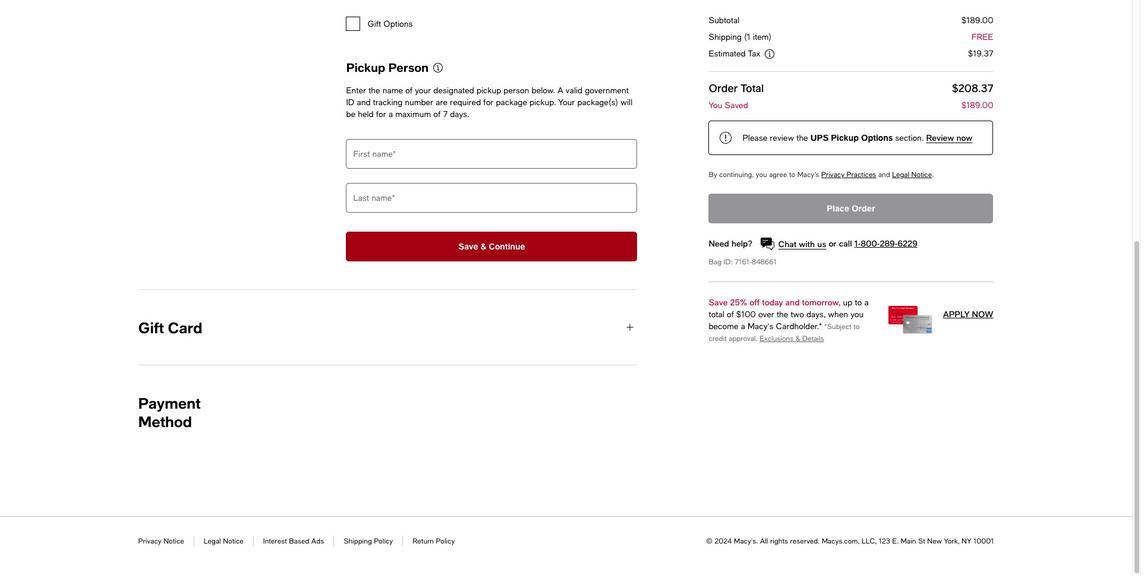 Task type: vqa. For each thing, say whether or not it's contained in the screenshot.
the top Options
yes



Task type: locate. For each thing, give the bounding box(es) containing it.
pickup right ups
[[832, 133, 859, 143]]

save for save 25% off today and tomorrow,
[[709, 297, 728, 307]]

now
[[973, 309, 994, 319]]

2 vertical spatial to
[[854, 323, 860, 331]]

order up you saved
[[709, 81, 738, 95]]

enter the name of your designated pickup person below. a valid government id and tracking number are required for package pickup. your package(s) will be held for a maximum of 7 days.
[[346, 86, 633, 119]]

1 vertical spatial pickup
[[832, 133, 859, 143]]

the inside enter the name of your designated pickup person below. a valid government id and tracking number are required for package pickup. your package(s) will be held for a maximum of 7 days.
[[369, 86, 380, 95]]

gift right gift options checkbox
[[368, 19, 381, 29]]

a
[[389, 109, 393, 119], [865, 298, 869, 307], [741, 322, 746, 331]]

and up held
[[357, 98, 371, 107]]

over
[[759, 310, 775, 319]]

0 horizontal spatial you
[[756, 171, 768, 179]]

0 vertical spatial the
[[369, 86, 380, 95]]

of left your at the top of page
[[406, 86, 413, 95]]

legal notice
[[204, 538, 244, 546]]

2 vertical spatial the
[[777, 310, 789, 319]]

need
[[709, 239, 730, 249]]

options up person
[[384, 19, 413, 29]]

to right *subject
[[854, 323, 860, 331]]

&
[[481, 241, 487, 252], [796, 335, 801, 343]]

st
[[919, 538, 926, 546]]

10001
[[974, 538, 995, 546]]

1 vertical spatial &
[[796, 335, 801, 343]]

free
[[972, 32, 994, 42]]

2 vertical spatial a
[[741, 322, 746, 331]]

of up become
[[727, 310, 735, 319]]

by continuing, you agree to macy's privacy practices and legal notice .
[[709, 171, 935, 179]]

person
[[504, 86, 530, 95]]

id:
[[724, 258, 733, 266]]

pickup up enter
[[346, 60, 386, 74]]

and inside enter the name of your designated pickup person below. a valid government id and tracking number are required for package pickup. your package(s) will be held for a maximum of 7 days.
[[357, 98, 371, 107]]

now
[[957, 133, 973, 143]]

you inside 'up to a total of $100 over the two days, when you become a macy's cardholder.*'
[[851, 310, 864, 319]]

123
[[879, 538, 891, 546]]

0 vertical spatial $189.00
[[962, 15, 994, 25]]

  text field
[[346, 183, 638, 213]]

of left 7
[[434, 109, 441, 119]]

0 vertical spatial order
[[709, 81, 738, 95]]

for down tracking in the left of the page
[[376, 109, 387, 119]]

all
[[761, 538, 769, 546]]

0 horizontal spatial gift
[[138, 319, 164, 337]]

1 horizontal spatial you
[[851, 310, 864, 319]]

the down save 25% off today and tomorrow,
[[777, 310, 789, 319]]

interest based ads link
[[254, 536, 334, 547]]

1 horizontal spatial &
[[796, 335, 801, 343]]

$189.00 up "free"
[[962, 15, 994, 25]]

become
[[709, 322, 739, 331]]

order right place
[[852, 203, 876, 214]]

0 horizontal spatial and
[[357, 98, 371, 107]]

by
[[709, 171, 718, 179]]

0 horizontal spatial legal notice link
[[194, 536, 254, 547]]

pickup
[[477, 86, 502, 95]]

save inside button
[[459, 241, 479, 252]]

1 horizontal spatial options
[[862, 133, 893, 143]]

1 vertical spatial you
[[851, 310, 864, 319]]

289-
[[881, 239, 898, 249]]

exclusions
[[760, 335, 794, 343]]

today
[[763, 297, 784, 307]]

& left continue
[[481, 241, 487, 252]]

cardholder.*
[[777, 322, 823, 331]]

2024
[[715, 538, 732, 546]]

two
[[791, 310, 805, 319]]

options left the section. on the top of page
[[862, 133, 893, 143]]

card
[[168, 319, 202, 337]]

$208.37
[[953, 81, 994, 95]]

the left ups
[[797, 133, 809, 143]]

notice for legal notice
[[223, 538, 244, 546]]

rights
[[771, 538, 789, 546]]

1 policy from the left
[[374, 538, 393, 546]]

a
[[558, 86, 564, 95]]

for down pickup
[[484, 98, 494, 107]]

0 vertical spatial of
[[406, 86, 413, 95]]

1 horizontal spatial order
[[852, 203, 876, 214]]

a down $100
[[741, 322, 746, 331]]

new
[[928, 538, 943, 546]]

practices
[[847, 171, 877, 179]]

save & continue
[[459, 241, 526, 252]]

chat with us button
[[762, 238, 827, 250]]

shipping for shipping policy
[[344, 538, 372, 546]]

1 vertical spatial the
[[797, 133, 809, 143]]

1 horizontal spatial shipping
[[709, 32, 742, 42]]

1 vertical spatial of
[[434, 109, 441, 119]]

a down tracking in the left of the page
[[389, 109, 393, 119]]

you left agree
[[756, 171, 768, 179]]

place order button
[[709, 194, 994, 224]]

are
[[436, 98, 448, 107]]

exclusions & details link
[[760, 335, 825, 343]]

1 horizontal spatial notice
[[223, 538, 244, 546]]

legal
[[893, 171, 910, 179], [204, 538, 221, 546]]

chat with us
[[779, 239, 827, 249]]

legal notice link left interest at bottom
[[194, 536, 254, 547]]

1 horizontal spatial save
[[709, 297, 728, 307]]

1 vertical spatial legal notice link
[[194, 536, 254, 547]]

1 vertical spatial gift
[[138, 319, 164, 337]]

1 vertical spatial save
[[709, 297, 728, 307]]

1 vertical spatial privacy
[[138, 538, 162, 546]]

you saved
[[709, 101, 749, 110]]

continuing,
[[720, 171, 754, 179]]

number
[[405, 98, 434, 107]]

and up two
[[786, 297, 800, 307]]

shipping right ads
[[344, 538, 372, 546]]

0 horizontal spatial shipping
[[344, 538, 372, 546]]

package(s)
[[578, 98, 619, 107]]

the up tracking in the left of the page
[[369, 86, 380, 95]]

shipping (1                         item)
[[709, 32, 772, 42]]

1 vertical spatial legal
[[204, 538, 221, 546]]

policy right "return"
[[436, 538, 455, 546]]

notice for privacy notice
[[164, 538, 184, 546]]

$189.00
[[962, 15, 994, 25], [962, 101, 994, 110]]

to inside *subject to credit approval.
[[854, 323, 860, 331]]

notice left legal notice
[[164, 538, 184, 546]]

gift inside dropdown button
[[138, 319, 164, 337]]

0 horizontal spatial privacy
[[138, 538, 162, 546]]

1 vertical spatial for
[[376, 109, 387, 119]]

0 vertical spatial a
[[389, 109, 393, 119]]

id
[[346, 98, 355, 107]]

1 horizontal spatial policy
[[436, 538, 455, 546]]

macys.com,
[[822, 538, 860, 546]]

2 vertical spatial of
[[727, 310, 735, 319]]

legal left .
[[893, 171, 910, 179]]

notice
[[912, 171, 933, 179], [164, 538, 184, 546], [223, 538, 244, 546]]

of inside 'up to a total of $100 over the two days, when you become a macy's cardholder.*'
[[727, 310, 735, 319]]

1 vertical spatial order
[[852, 203, 876, 214]]

be
[[346, 109, 356, 119]]

your
[[559, 98, 575, 107]]

1 vertical spatial to
[[856, 298, 863, 307]]

order
[[709, 81, 738, 95], [852, 203, 876, 214]]

1 vertical spatial $189.00
[[962, 101, 994, 110]]

policy
[[374, 538, 393, 546], [436, 538, 455, 546]]

a right up
[[865, 298, 869, 307]]

0 vertical spatial pickup
[[346, 60, 386, 74]]

you down up
[[851, 310, 864, 319]]

0 horizontal spatial notice
[[164, 538, 184, 546]]

off
[[750, 297, 760, 307]]

to for *subject
[[854, 323, 860, 331]]

0 vertical spatial privacy
[[822, 171, 845, 179]]

saved
[[725, 101, 749, 110]]

2 $189.00 from the top
[[962, 101, 994, 110]]

legal right privacy notice link
[[204, 538, 221, 546]]

place
[[828, 203, 850, 214]]

& inside button
[[481, 241, 487, 252]]

to right agree
[[790, 171, 796, 179]]

0 horizontal spatial the
[[369, 86, 380, 95]]

notice down the section. on the top of page
[[912, 171, 933, 179]]

options
[[384, 19, 413, 29], [862, 133, 893, 143]]

0 horizontal spatial pickup
[[346, 60, 386, 74]]

0 vertical spatial save
[[459, 241, 479, 252]]

0 vertical spatial and
[[357, 98, 371, 107]]

0 horizontal spatial order
[[709, 81, 738, 95]]

& for save
[[481, 241, 487, 252]]

save up total
[[709, 297, 728, 307]]

legal notice link down the section. on the top of page
[[893, 171, 933, 179]]

total
[[709, 310, 725, 319]]

2 horizontal spatial a
[[865, 298, 869, 307]]

enter
[[346, 86, 366, 95]]

shipping down subtotal
[[709, 32, 742, 42]]

exclusions & details
[[760, 335, 825, 343]]

0 horizontal spatial a
[[389, 109, 393, 119]]

gift left the card
[[138, 319, 164, 337]]

policy left "return"
[[374, 538, 393, 546]]

$189.00 down the $208.37
[[962, 101, 994, 110]]

and right practices
[[879, 171, 891, 179]]

gift for gift options
[[368, 19, 381, 29]]

1 vertical spatial shipping
[[344, 538, 372, 546]]

1 horizontal spatial the
[[777, 310, 789, 319]]

1 $189.00 from the top
[[962, 15, 994, 25]]

save left continue
[[459, 241, 479, 252]]

0 horizontal spatial &
[[481, 241, 487, 252]]

bag
[[709, 258, 722, 266]]

or
[[827, 239, 837, 249]]

2 vertical spatial and
[[786, 297, 800, 307]]

6229
[[898, 239, 918, 249]]

2 horizontal spatial the
[[797, 133, 809, 143]]

0 vertical spatial for
[[484, 98, 494, 107]]

interest
[[263, 538, 287, 546]]

pickup person
[[346, 60, 429, 74]]

the inside please review the ups pickup options section. review now
[[797, 133, 809, 143]]

0 horizontal spatial save
[[459, 241, 479, 252]]

the
[[369, 86, 380, 95], [797, 133, 809, 143], [777, 310, 789, 319]]

0 vertical spatial shipping
[[709, 32, 742, 42]]

0 horizontal spatial policy
[[374, 538, 393, 546]]

1 vertical spatial and
[[879, 171, 891, 179]]

0 vertical spatial legal
[[893, 171, 910, 179]]

1 horizontal spatial legal notice link
[[893, 171, 933, 179]]

0 vertical spatial &
[[481, 241, 487, 252]]

2 policy from the left
[[436, 538, 455, 546]]

to inside 'up to a total of $100 over the two days, when you become a macy's cardholder.*'
[[856, 298, 863, 307]]

to right up
[[856, 298, 863, 307]]

agree
[[770, 171, 788, 179]]

1 horizontal spatial privacy
[[822, 171, 845, 179]]

0 vertical spatial gift
[[368, 19, 381, 29]]

order total
[[709, 81, 764, 95]]

1 horizontal spatial gift
[[368, 19, 381, 29]]

government
[[585, 86, 629, 95]]

notice left interest at bottom
[[223, 538, 244, 546]]

2 horizontal spatial of
[[727, 310, 735, 319]]

& down cardholder.*
[[796, 335, 801, 343]]

save
[[459, 241, 479, 252], [709, 297, 728, 307]]

0 horizontal spatial options
[[384, 19, 413, 29]]

25%
[[731, 297, 748, 307]]



Task type: describe. For each thing, give the bounding box(es) containing it.
estimated tax
[[709, 49, 763, 59]]

1 horizontal spatial pickup
[[832, 133, 859, 143]]

7
[[443, 109, 448, 119]]

policy for return policy
[[436, 538, 455, 546]]

reserved.
[[791, 538, 820, 546]]

llc,
[[862, 538, 877, 546]]

1 horizontal spatial and
[[786, 297, 800, 307]]

your
[[415, 86, 431, 95]]

apply now link
[[941, 309, 994, 344]]

0 horizontal spatial legal
[[204, 538, 221, 546]]

2 horizontal spatial notice
[[912, 171, 933, 179]]

up to a total of $100 over the two days, when you become a macy's cardholder.*
[[709, 298, 869, 331]]

pickup.
[[530, 98, 556, 107]]

0 horizontal spatial for
[[376, 109, 387, 119]]

call
[[840, 239, 853, 249]]

held
[[358, 109, 374, 119]]

macy's.
[[735, 538, 758, 546]]

& for exclusions
[[796, 335, 801, 343]]

total
[[741, 81, 764, 95]]

call 1-800-289-6229
[[840, 239, 918, 249]]

designated
[[434, 86, 475, 95]]

tax
[[749, 49, 761, 59]]

0 vertical spatial legal notice link
[[893, 171, 933, 179]]

shipping for shipping (1                         item)
[[709, 32, 742, 42]]

interest based ads
[[263, 538, 324, 546]]

2 horizontal spatial and
[[879, 171, 891, 179]]

maximum
[[396, 109, 431, 119]]

0 vertical spatial you
[[756, 171, 768, 179]]

1 horizontal spatial a
[[741, 322, 746, 331]]

policy for shipping policy
[[374, 538, 393, 546]]

(1
[[745, 32, 751, 42]]

ads
[[312, 538, 324, 546]]

privacy practices link
[[822, 171, 877, 179]]

save & continue button
[[346, 232, 638, 262]]

1 vertical spatial options
[[862, 133, 893, 143]]

to for up
[[856, 298, 863, 307]]

method
[[138, 413, 192, 431]]

gift card button
[[138, 319, 638, 337]]

york,
[[945, 538, 960, 546]]

details
[[803, 335, 825, 343]]

review now button
[[927, 132, 973, 144]]

gift options
[[368, 19, 413, 29]]

days.
[[450, 109, 470, 119]]

$189.00 for subtotal
[[962, 15, 994, 25]]

return
[[413, 538, 434, 546]]

$19.37
[[969, 49, 994, 58]]

gift card
[[138, 319, 202, 337]]

return policy
[[413, 538, 455, 546]]

based
[[289, 538, 309, 546]]

ny
[[962, 538, 972, 546]]

you
[[709, 101, 723, 110]]

1 vertical spatial a
[[865, 298, 869, 307]]

main
[[901, 538, 917, 546]]

tracking
[[373, 98, 403, 107]]

$189.00 for you saved
[[962, 101, 994, 110]]

1-800-289-6229 link
[[855, 239, 918, 249]]

  text field
[[346, 139, 638, 169]]

privacy notice link
[[138, 536, 194, 547]]

help?
[[732, 239, 753, 249]]

bag id: 7161-848661
[[709, 258, 777, 266]]

order inside button
[[852, 203, 876, 214]]

credit
[[709, 335, 727, 343]]

e.
[[893, 538, 899, 546]]

package
[[496, 98, 528, 107]]

section.
[[896, 133, 924, 143]]

a inside enter the name of your designated pickup person below. a valid government id and tracking number are required for package pickup. your package(s) will be held for a maximum of 7 days.
[[389, 109, 393, 119]]

please review the ups pickup options section. review now
[[743, 133, 973, 143]]

$100
[[737, 310, 756, 319]]

1 horizontal spatial for
[[484, 98, 494, 107]]

.
[[933, 171, 935, 179]]

*subject
[[825, 323, 852, 331]]

*subject to credit approval.
[[709, 323, 860, 343]]

the inside 'up to a total of $100 over the two days, when you become a macy's cardholder.*'
[[777, 310, 789, 319]]

item)
[[754, 32, 772, 42]]

need help?
[[709, 239, 756, 249]]

below.
[[532, 86, 555, 95]]

1 horizontal spatial of
[[434, 109, 441, 119]]

Gift Options checkbox
[[346, 17, 361, 31]]

required
[[450, 98, 481, 107]]

days,
[[807, 310, 826, 319]]

0 horizontal spatial of
[[406, 86, 413, 95]]

up
[[844, 298, 853, 307]]

review
[[770, 133, 795, 143]]

valid
[[566, 86, 583, 95]]

save 25% off today and tomorrow,
[[709, 297, 841, 307]]

privacy notice
[[138, 538, 184, 546]]

place order
[[828, 203, 876, 214]]

review
[[927, 133, 955, 143]]

subtotal
[[709, 15, 740, 25]]

payment
[[138, 395, 201, 412]]

1 horizontal spatial legal
[[893, 171, 910, 179]]

ups
[[811, 133, 829, 143]]

save for save & continue
[[459, 241, 479, 252]]

macy's
[[798, 171, 820, 179]]

gift for gift card
[[138, 319, 164, 337]]

0 vertical spatial to
[[790, 171, 796, 179]]

apply now
[[944, 309, 994, 319]]

0 vertical spatial options
[[384, 19, 413, 29]]

tomorrow,
[[803, 297, 841, 307]]

please
[[743, 133, 768, 143]]

1-
[[855, 239, 862, 249]]



